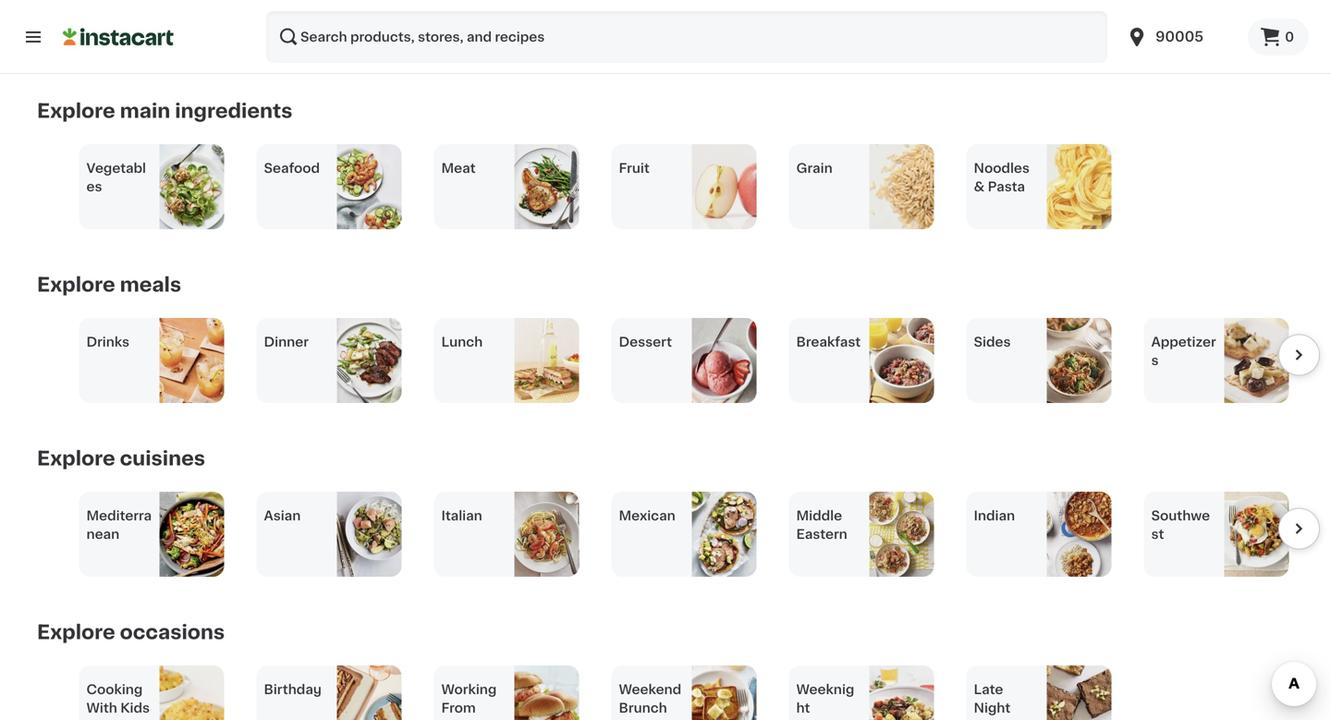 Task type: locate. For each thing, give the bounding box(es) containing it.
vegetabl
[[86, 162, 146, 175]]

explore up drinks
[[37, 275, 115, 295]]

cooking with kids
[[86, 684, 150, 715]]

item carousel region for explore cuisines
[[37, 492, 1321, 577]]

0 button
[[1249, 18, 1310, 55]]

1 90005 button from the left
[[1115, 11, 1249, 63]]

item carousel region
[[37, 318, 1321, 403], [37, 492, 1321, 577], [37, 666, 1321, 720]]

2 item carousel region from the top
[[37, 492, 1321, 577]]

fruit link
[[612, 144, 757, 229]]

4 explore from the top
[[37, 623, 115, 642]]

lunch link
[[434, 318, 579, 403]]

st
[[1152, 528, 1165, 541]]

occasions
[[120, 623, 225, 642]]

weekend brunch
[[619, 684, 682, 715]]

mexican link
[[612, 492, 757, 577]]

weeknig
[[797, 684, 855, 696]]

vegetabl es link
[[79, 144, 224, 229]]

3 explore from the top
[[37, 449, 115, 468]]

appetizer
[[1152, 336, 1217, 349]]

2 explore from the top
[[37, 275, 115, 295]]

1 explore from the top
[[37, 101, 115, 121]]

0
[[1286, 31, 1295, 43]]

explore occasions
[[37, 623, 225, 642]]

night
[[974, 702, 1011, 715]]

dinner link
[[257, 318, 402, 403]]

90005 button
[[1115, 11, 1249, 63], [1127, 11, 1238, 63]]

with
[[86, 702, 117, 715]]

explore up mediterra
[[37, 449, 115, 468]]

drinks link
[[79, 318, 224, 403]]

sides
[[974, 336, 1011, 349]]

weeknig h link
[[789, 666, 935, 720]]

item carousel region for explore occasions
[[37, 666, 1321, 720]]

lunch
[[442, 336, 483, 349]]

eastern
[[797, 528, 848, 541]]

indian
[[974, 510, 1016, 523]]

2 vertical spatial item carousel region
[[37, 666, 1321, 720]]

working fro link
[[434, 666, 579, 720]]

cuisines
[[120, 449, 205, 468]]

1 vertical spatial item carousel region
[[37, 492, 1321, 577]]

dinner
[[264, 336, 309, 349]]

seafood link
[[257, 144, 402, 229]]

item carousel region containing drinks
[[37, 318, 1321, 403]]

sides link
[[967, 318, 1112, 403]]

kids
[[120, 702, 150, 715]]

0 vertical spatial item carousel region
[[37, 318, 1321, 403]]

instacart logo image
[[63, 26, 174, 48]]

noodles
[[974, 162, 1030, 175]]

explore cuisines
[[37, 449, 205, 468]]

explore for explore cuisines
[[37, 449, 115, 468]]

middle
[[797, 510, 843, 523]]

item carousel region containing cooking with kids
[[37, 666, 1321, 720]]

southwe st
[[1152, 510, 1211, 541]]

fruit
[[619, 162, 650, 175]]

explore left main
[[37, 101, 115, 121]]

meat
[[442, 162, 476, 175]]

birthday link
[[257, 666, 402, 720]]

1 item carousel region from the top
[[37, 318, 1321, 403]]

explore
[[37, 101, 115, 121], [37, 275, 115, 295], [37, 449, 115, 468], [37, 623, 115, 642]]

indian link
[[967, 492, 1112, 577]]

explore meals
[[37, 275, 181, 295]]

explore up cooking
[[37, 623, 115, 642]]

dessert
[[619, 336, 672, 349]]

mediterra nean link
[[79, 492, 224, 577]]

nean
[[86, 528, 119, 541]]

item carousel region containing mediterra nean
[[37, 492, 1321, 577]]

asian link
[[257, 492, 402, 577]]

weekend
[[619, 684, 682, 696]]

None search field
[[266, 11, 1108, 63]]

meat link
[[434, 144, 579, 229]]

3 item carousel region from the top
[[37, 666, 1321, 720]]



Task type: describe. For each thing, give the bounding box(es) containing it.
working fro
[[442, 684, 497, 720]]

2 90005 button from the left
[[1127, 11, 1238, 63]]

seafood
[[264, 162, 320, 175]]

cooking with kids link
[[79, 666, 224, 720]]

italian link
[[434, 492, 579, 577]]

noodles & pasta link
[[967, 144, 1112, 229]]

pasta
[[988, 180, 1026, 193]]

weeknig h
[[797, 684, 855, 720]]

dessert link
[[612, 318, 757, 403]]

weekend brunch link
[[612, 666, 757, 720]]

middle eastern
[[797, 510, 848, 541]]

explore for explore meals
[[37, 275, 115, 295]]

mediterra nean
[[86, 510, 152, 541]]

brunch
[[619, 702, 668, 715]]

grain
[[797, 162, 833, 175]]

late night link
[[967, 666, 1112, 720]]

breakfast link
[[789, 318, 935, 403]]

meals
[[120, 275, 181, 295]]

s
[[1152, 354, 1159, 367]]

southwe
[[1152, 510, 1211, 523]]

90005
[[1156, 30, 1204, 43]]

working
[[442, 684, 497, 696]]

middle eastern link
[[789, 492, 935, 577]]

Search field
[[266, 11, 1108, 63]]

appetizer s link
[[1145, 318, 1290, 403]]

item carousel region for explore meals
[[37, 318, 1321, 403]]

breakfast
[[797, 336, 861, 349]]

southwe st link
[[1145, 492, 1290, 577]]

mediterra
[[86, 510, 152, 523]]

explore for explore occasions
[[37, 623, 115, 642]]

grain link
[[789, 144, 935, 229]]

birthday
[[264, 684, 322, 696]]

ingredients
[[175, 101, 293, 121]]

vegetabl es
[[86, 162, 146, 193]]

explore for explore main ingredients
[[37, 101, 115, 121]]

late night
[[974, 684, 1011, 715]]

es
[[86, 180, 102, 193]]

noodles & pasta
[[974, 162, 1030, 193]]

late
[[974, 684, 1004, 696]]

&
[[974, 180, 985, 193]]

italian
[[442, 510, 483, 523]]

appetizer s
[[1152, 336, 1217, 367]]

mexican
[[619, 510, 676, 523]]

main
[[120, 101, 170, 121]]

asian
[[264, 510, 301, 523]]

cooking
[[86, 684, 143, 696]]

explore main ingredients
[[37, 101, 293, 121]]

drinks
[[86, 336, 130, 349]]



Task type: vqa. For each thing, say whether or not it's contained in the screenshot.
Free
no



